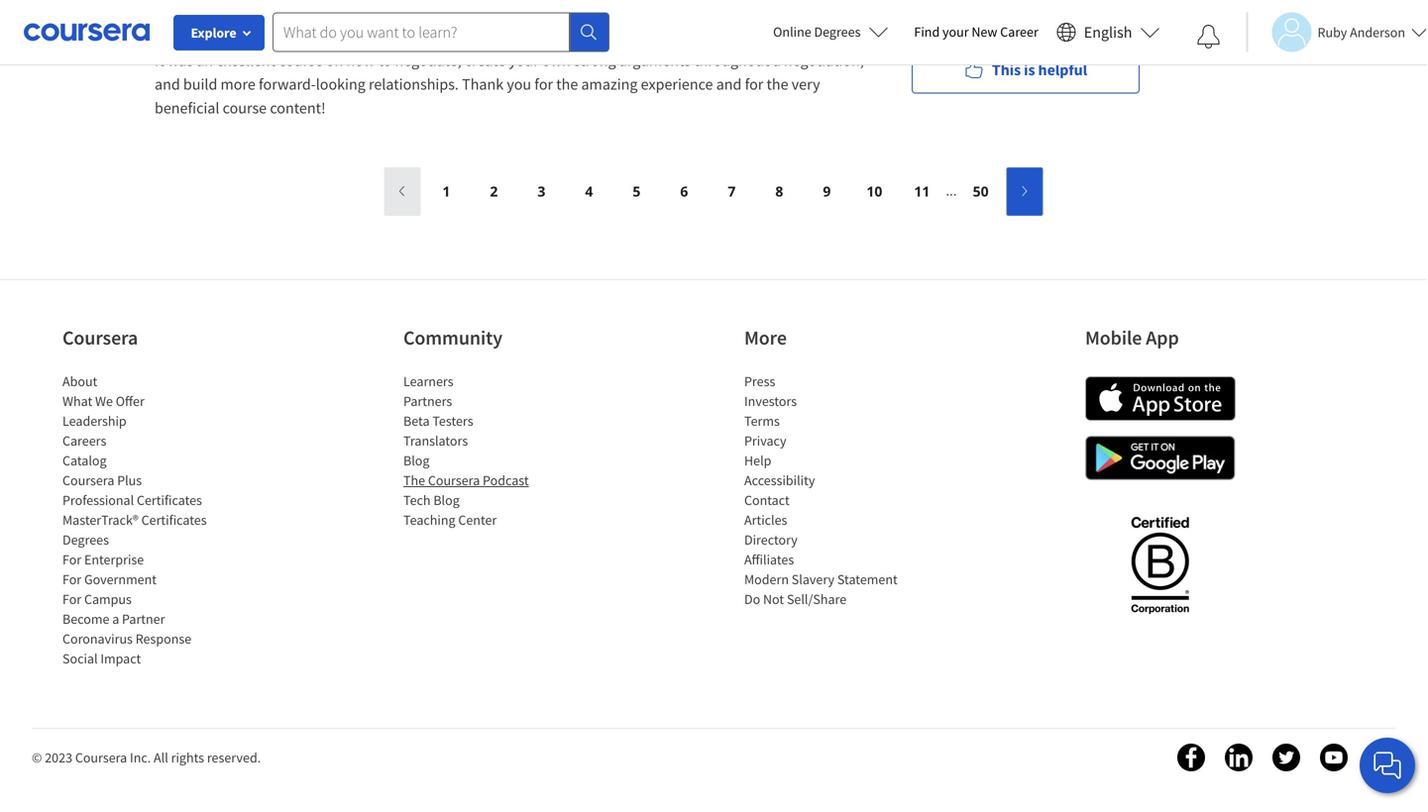 Task type: describe. For each thing, give the bounding box(es) containing it.
coursera inside about what we offer leadership careers catalog coursera plus professional certificates mastertrack® certificates degrees for enterprise for government for campus become a partner coronavirus response social impact
[[62, 472, 114, 490]]

your inside the 'it was an excellent course on how to negotiate, create your own strong arguments throughout a negotiation, and build more forward-looking relationships. thank you for the amazing experience and for the very beneficial course content!'
[[509, 51, 539, 70]]

about what we offer leadership careers catalog coursera plus professional certificates mastertrack® certificates degrees for enterprise for government for campus become a partner coronavirus response social impact
[[62, 373, 207, 668]]

ruby anderson
[[1318, 23, 1406, 41]]

9 link
[[809, 168, 845, 216]]

8
[[776, 182, 784, 201]]

1 vertical spatial 2023
[[45, 749, 72, 767]]

create
[[465, 51, 506, 70]]

download on the app store image
[[1086, 377, 1236, 421]]

articles link
[[744, 512, 788, 529]]

2 for from the left
[[745, 74, 764, 94]]

new
[[972, 23, 998, 41]]

chevron right image
[[1018, 182, 1033, 200]]

careers link
[[62, 432, 106, 450]]

1 link
[[429, 168, 464, 216]]

6
[[680, 182, 688, 201]]

mobile app
[[1086, 326, 1179, 350]]

ruby
[[1318, 23, 1348, 41]]

mobile
[[1086, 326, 1142, 350]]

1 vertical spatial certificates
[[141, 512, 207, 529]]

arguments
[[619, 51, 691, 70]]

1 for from the top
[[62, 551, 81, 569]]

is
[[1024, 60, 1035, 80]]

explore button
[[173, 15, 265, 51]]

What do you want to learn? text field
[[273, 12, 570, 52]]

8 link
[[762, 168, 797, 216]]

teaching center link
[[403, 512, 497, 529]]

testers
[[433, 412, 473, 430]]

chat with us image
[[1372, 750, 1404, 782]]

the coursera podcast link
[[403, 472, 529, 490]]

an
[[196, 51, 213, 70]]

teaching
[[403, 512, 456, 529]]

2 for from the top
[[62, 571, 81, 589]]

anderson
[[1350, 23, 1406, 41]]

modern slavery statement link
[[744, 571, 898, 589]]

2 filled star image from the left
[[186, 26, 200, 40]]

campus
[[84, 591, 132, 609]]

leadership
[[62, 412, 127, 430]]

ruby anderson button
[[1247, 12, 1428, 52]]

4
[[585, 182, 593, 201]]

negotiation,
[[784, 51, 864, 70]]

online degrees
[[773, 23, 861, 41]]

press
[[744, 373, 776, 391]]

own
[[542, 51, 571, 70]]

coursera linkedin image
[[1225, 744, 1253, 772]]

online
[[773, 23, 812, 41]]

the
[[403, 472, 425, 490]]

11
[[914, 182, 930, 201]]

show notifications image
[[1197, 25, 1221, 49]]

amazing
[[581, 74, 638, 94]]

coursera inside "learners partners beta testers translators blog the coursera podcast tech blog teaching center"
[[428, 472, 480, 490]]

strong
[[574, 51, 616, 70]]

leadership link
[[62, 412, 127, 430]]

what we offer link
[[62, 393, 145, 410]]

by mina a • sep 24, 2023
[[242, 25, 391, 44]]

throughout
[[694, 51, 770, 70]]

press investors terms privacy help accessibility contact articles directory affiliates modern slavery statement do not sell/share
[[744, 373, 898, 609]]

how
[[346, 51, 375, 70]]

not
[[763, 591, 784, 609]]

what
[[62, 393, 92, 410]]

0 vertical spatial certificates
[[137, 492, 202, 510]]

all
[[154, 749, 168, 767]]

coursera plus link
[[62, 472, 142, 490]]

degrees inside about what we offer leadership careers catalog coursera plus professional certificates mastertrack® certificates degrees for enterprise for government for campus become a partner coronavirus response social impact
[[62, 531, 109, 549]]

to
[[378, 51, 392, 70]]

list for community
[[403, 372, 572, 530]]

coursera instagram image
[[1368, 744, 1396, 772]]

sep
[[319, 25, 341, 43]]

10 link
[[857, 168, 893, 216]]

1 for from the left
[[535, 74, 553, 94]]

professional certificates link
[[62, 492, 202, 510]]

a inside about what we offer leadership careers catalog coursera plus professional certificates mastertrack® certificates degrees for enterprise for government for campus become a partner coronavirus response social impact
[[112, 611, 119, 629]]

learners
[[403, 373, 454, 391]]

learners link
[[403, 373, 454, 391]]

1 and from the left
[[155, 74, 180, 94]]

affiliates
[[744, 551, 794, 569]]

more
[[744, 326, 787, 350]]

chevron left image
[[395, 182, 410, 200]]

beneficial
[[155, 98, 220, 118]]

9
[[823, 182, 831, 201]]

for government link
[[62, 571, 157, 589]]

podcast
[[483, 472, 529, 490]]

terms link
[[744, 412, 780, 430]]

list for more
[[744, 372, 913, 610]]

get it on google play image
[[1086, 436, 1236, 481]]

this
[[992, 60, 1021, 80]]

find your new career link
[[905, 20, 1049, 45]]

1 vertical spatial course
[[223, 98, 267, 118]]

experience
[[641, 74, 713, 94]]



Task type: locate. For each thing, give the bounding box(es) containing it.
0 horizontal spatial 2023
[[45, 749, 72, 767]]

2 and from the left
[[716, 74, 742, 94]]

impact
[[100, 650, 141, 668]]

0 horizontal spatial for
[[535, 74, 553, 94]]

7 link
[[714, 168, 750, 216]]

coursera facebook image
[[1178, 744, 1205, 772]]

tech blog link
[[403, 492, 460, 510]]

list containing learners
[[403, 372, 572, 530]]

7
[[728, 182, 736, 201]]

2 filled star image from the left
[[218, 26, 232, 40]]

2 link
[[476, 168, 512, 216]]

and down throughout
[[716, 74, 742, 94]]

press link
[[744, 373, 776, 391]]

0 vertical spatial 2023
[[363, 25, 391, 43]]

1 vertical spatial your
[[509, 51, 539, 70]]

coursera youtube image
[[1320, 744, 1348, 772]]

content!
[[270, 98, 326, 118]]

50 link
[[963, 168, 999, 216]]

1 horizontal spatial 2023
[[363, 25, 391, 43]]

find your new career
[[914, 23, 1039, 41]]

3 list from the left
[[744, 372, 913, 610]]

community
[[403, 326, 503, 350]]

online degrees button
[[757, 10, 905, 54]]

degrees
[[814, 23, 861, 41], [62, 531, 109, 549]]

degrees down mastertrack®
[[62, 531, 109, 549]]

1 horizontal spatial degrees
[[814, 23, 861, 41]]

2
[[490, 182, 498, 201]]

for enterprise link
[[62, 551, 144, 569]]

1
[[443, 182, 450, 201]]

become a partner link
[[62, 611, 165, 629]]

0 horizontal spatial the
[[556, 74, 578, 94]]

blog up teaching center link
[[434, 492, 460, 510]]

help link
[[744, 452, 772, 470]]

4 link
[[571, 168, 607, 216]]

0 horizontal spatial a
[[112, 611, 119, 629]]

a inside the 'it was an excellent course on how to negotiate, create your own strong arguments throughout a negotiation, and build more forward-looking relationships. thank you for the amazing experience and for the very beneficial course content!'
[[773, 51, 781, 70]]

mastertrack® certificates link
[[62, 512, 207, 529]]

it
[[155, 51, 164, 70]]

by
[[242, 25, 256, 43]]

contact link
[[744, 492, 790, 510]]

0 horizontal spatial your
[[509, 51, 539, 70]]

privacy link
[[744, 432, 787, 450]]

1 filled star image from the left
[[171, 26, 184, 40]]

1 vertical spatial blog
[[434, 492, 460, 510]]

explore
[[191, 24, 236, 42]]

list
[[62, 372, 231, 669], [403, 372, 572, 530], [744, 372, 913, 610]]

2 the from the left
[[767, 74, 789, 94]]

investors
[[744, 393, 797, 410]]

coursera up tech blog link
[[428, 472, 480, 490]]

0 horizontal spatial and
[[155, 74, 180, 94]]

social
[[62, 650, 98, 668]]

forward-
[[259, 74, 316, 94]]

1 horizontal spatial filled star image
[[218, 26, 232, 40]]

2023 right "24,"
[[363, 25, 391, 43]]

partners link
[[403, 393, 452, 410]]

filled star image left by
[[218, 26, 232, 40]]

degrees up negotiation,
[[814, 23, 861, 41]]

6 link
[[667, 168, 702, 216]]

your up you
[[509, 51, 539, 70]]

1 vertical spatial degrees
[[62, 531, 109, 549]]

list containing about
[[62, 372, 231, 669]]

1 horizontal spatial a
[[773, 51, 781, 70]]

0 horizontal spatial list
[[62, 372, 231, 669]]

professional
[[62, 492, 134, 510]]

1 horizontal spatial and
[[716, 74, 742, 94]]

2 horizontal spatial list
[[744, 372, 913, 610]]

coronavirus response link
[[62, 630, 192, 648]]

0 vertical spatial your
[[943, 23, 969, 41]]

this is helpful button
[[912, 46, 1140, 94]]

0 horizontal spatial filled star image
[[155, 26, 169, 40]]

©
[[32, 749, 42, 767]]

1 horizontal spatial your
[[943, 23, 969, 41]]

a down online
[[773, 51, 781, 70]]

partner
[[122, 611, 165, 629]]

1 horizontal spatial blog
[[434, 492, 460, 510]]

certificates
[[137, 492, 202, 510], [141, 512, 207, 529]]

your
[[943, 23, 969, 41], [509, 51, 539, 70]]

on
[[326, 51, 343, 70]]

coursera twitter image
[[1273, 744, 1301, 772]]

more
[[221, 74, 256, 94]]

0 horizontal spatial filled star image
[[171, 26, 184, 40]]

the down own
[[556, 74, 578, 94]]

2 list from the left
[[403, 372, 572, 530]]

app
[[1146, 326, 1179, 350]]

certificates up mastertrack® certificates link
[[137, 492, 202, 510]]

for down degrees link
[[62, 551, 81, 569]]

0 vertical spatial a
[[773, 51, 781, 70]]

0 horizontal spatial blog
[[403, 452, 430, 470]]

coronavirus
[[62, 630, 133, 648]]

1 filled star image from the left
[[155, 26, 169, 40]]

list containing press
[[744, 372, 913, 610]]

tech
[[403, 492, 431, 510]]

government
[[84, 571, 157, 589]]

1 list from the left
[[62, 372, 231, 669]]

blog up the
[[403, 452, 430, 470]]

© 2023 coursera inc. all rights reserved.
[[32, 749, 261, 767]]

coursera image
[[24, 16, 150, 48]]

•
[[305, 25, 311, 44]]

enterprise
[[84, 551, 144, 569]]

2023 inside the by mina a • sep 24, 2023
[[363, 25, 391, 43]]

0 vertical spatial blog
[[403, 452, 430, 470]]

2 vertical spatial for
[[62, 591, 81, 609]]

directory
[[744, 531, 798, 549]]

a down the campus
[[112, 611, 119, 629]]

investors link
[[744, 393, 797, 410]]

directory link
[[744, 531, 798, 549]]

1 the from the left
[[556, 74, 578, 94]]

your right find on the right of page
[[943, 23, 969, 41]]

and down it
[[155, 74, 180, 94]]

social impact link
[[62, 650, 141, 668]]

beta testers link
[[403, 412, 473, 430]]

1 vertical spatial a
[[112, 611, 119, 629]]

2 horizontal spatial filled star image
[[202, 26, 216, 40]]

do not sell/share link
[[744, 591, 847, 609]]

filled star image
[[171, 26, 184, 40], [218, 26, 232, 40]]

filled star image
[[155, 26, 169, 40], [186, 26, 200, 40], [202, 26, 216, 40]]

5
[[633, 182, 641, 201]]

affiliates link
[[744, 551, 794, 569]]

coursera left inc.
[[75, 749, 127, 767]]

10
[[867, 182, 883, 201]]

None search field
[[273, 12, 610, 52]]

0 vertical spatial course
[[279, 51, 323, 70]]

sell/share
[[787, 591, 847, 609]]

0 horizontal spatial course
[[223, 98, 267, 118]]

contact
[[744, 492, 790, 510]]

partners
[[403, 393, 452, 410]]

terms
[[744, 412, 780, 430]]

coursera up about link
[[62, 326, 138, 350]]

course down a
[[279, 51, 323, 70]]

course down more
[[223, 98, 267, 118]]

translators link
[[403, 432, 468, 450]]

for up become in the bottom of the page
[[62, 591, 81, 609]]

1 horizontal spatial filled star image
[[186, 26, 200, 40]]

list for coursera
[[62, 372, 231, 669]]

center
[[458, 512, 497, 529]]

1 vertical spatial for
[[62, 571, 81, 589]]

0 vertical spatial for
[[62, 551, 81, 569]]

for
[[62, 551, 81, 569], [62, 571, 81, 589], [62, 591, 81, 609]]

the
[[556, 74, 578, 94], [767, 74, 789, 94]]

3 filled star image from the left
[[202, 26, 216, 40]]

1 horizontal spatial list
[[403, 372, 572, 530]]

thank
[[462, 74, 504, 94]]

privacy
[[744, 432, 787, 450]]

2023 right ©
[[45, 749, 72, 767]]

catalog
[[62, 452, 107, 470]]

english button
[[1049, 0, 1168, 64]]

1 horizontal spatial the
[[767, 74, 789, 94]]

excellent
[[216, 51, 276, 70]]

1 horizontal spatial for
[[745, 74, 764, 94]]

for up for campus link
[[62, 571, 81, 589]]

degrees inside dropdown button
[[814, 23, 861, 41]]

1 horizontal spatial course
[[279, 51, 323, 70]]

logo of certified b corporation image
[[1120, 506, 1201, 625]]

0 vertical spatial degrees
[[814, 23, 861, 41]]

degrees link
[[62, 531, 109, 549]]

the left very
[[767, 74, 789, 94]]

certificates down professional certificates link
[[141, 512, 207, 529]]

negotiate,
[[395, 51, 462, 70]]

a
[[290, 25, 298, 43]]

filled star image up was
[[171, 26, 184, 40]]

mastertrack®
[[62, 512, 139, 529]]

accessibility link
[[744, 472, 815, 490]]

2023
[[363, 25, 391, 43], [45, 749, 72, 767]]

accessibility
[[744, 472, 815, 490]]

3 for from the top
[[62, 591, 81, 609]]

catalog link
[[62, 452, 107, 470]]

modern
[[744, 571, 789, 589]]

was
[[167, 51, 193, 70]]

response
[[136, 630, 192, 648]]

coursera down catalog
[[62, 472, 114, 490]]

very
[[792, 74, 820, 94]]

helpful
[[1038, 60, 1088, 80]]

for down throughout
[[745, 74, 764, 94]]

it was an excellent course on how to negotiate, create your own strong arguments throughout a negotiation, and build more forward-looking relationships. thank you for the amazing experience and for the very beneficial course content!
[[155, 51, 867, 118]]

for right you
[[535, 74, 553, 94]]

...
[[946, 181, 957, 200]]

0 horizontal spatial degrees
[[62, 531, 109, 549]]



Task type: vqa. For each thing, say whether or not it's contained in the screenshot.
anderson
yes



